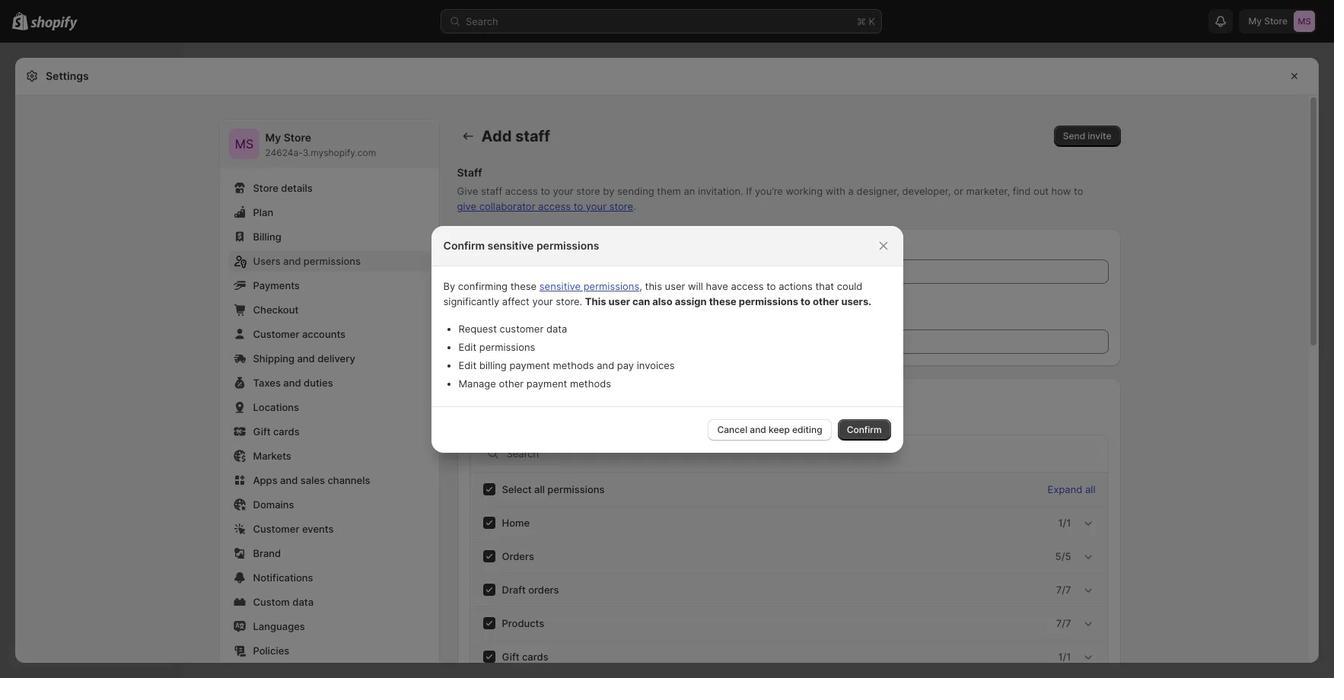 Task type: vqa. For each thing, say whether or not it's contained in the screenshot.
access to the middle
yes



Task type: describe. For each thing, give the bounding box(es) containing it.
to up give collaborator access to your store link
[[541, 185, 550, 197]]

keep
[[769, 424, 790, 435]]

data inside request customer data edit permissions edit billing payment methods and pay invoices manage other payment methods
[[546, 322, 567, 335]]

store details
[[253, 182, 313, 194]]

and for users and permissions
[[283, 255, 301, 267]]

⌘ k
[[857, 15, 875, 27]]

government-
[[788, 292, 849, 304]]

invitation.
[[698, 185, 743, 197]]

permissions down actions
[[739, 295, 799, 307]]

1 vertical spatial these
[[709, 295, 737, 307]]

you're
[[755, 185, 783, 197]]

plan
[[253, 206, 273, 218]]

channels
[[328, 474, 370, 486]]

,
[[640, 280, 642, 292]]

accounts
[[302, 328, 346, 340]]

their
[[764, 292, 786, 304]]

issued
[[849, 292, 879, 304]]

id.
[[882, 292, 894, 304]]

could
[[837, 280, 863, 292]]

my
[[265, 131, 281, 144]]

policies link
[[229, 640, 430, 662]]

as
[[677, 292, 688, 304]]

send invite button
[[1054, 126, 1121, 147]]

and left last
[[609, 292, 627, 304]]

collaborator
[[479, 200, 535, 212]]

confirm sensitive permissions
[[443, 239, 599, 252]]

customer for customer events
[[253, 523, 300, 535]]

to left .
[[574, 200, 583, 212]]

brand link
[[229, 543, 430, 564]]

pay
[[617, 359, 634, 371]]

this user can also assign these permissions to other users.
[[585, 295, 872, 307]]

your inside will have access to actions that could significantly affect your store.
[[532, 295, 553, 307]]

2 edit from the top
[[459, 359, 477, 371]]

and for cancel and keep editing
[[750, 424, 766, 435]]

name
[[493, 243, 520, 255]]

first
[[469, 243, 490, 255]]

locations link
[[229, 397, 430, 418]]

shipping and delivery
[[253, 352, 355, 365]]

and inside request customer data edit permissions edit billing payment methods and pay invoices manage other payment methods
[[597, 359, 614, 371]]

checkout link
[[229, 299, 430, 320]]

and for apps and sales channels
[[280, 474, 298, 486]]

cancel
[[717, 424, 748, 435]]

0 vertical spatial your
[[553, 185, 574, 197]]

find
[[1013, 185, 1031, 197]]

this
[[645, 280, 662, 292]]

invite
[[1088, 130, 1112, 142]]

by confirming these sensitive permissions , this user
[[443, 280, 685, 292]]

them
[[657, 185, 681, 197]]

access inside will have access to actions that could significantly affect your store.
[[731, 280, 764, 292]]

data inside shop settings menu element
[[293, 596, 314, 608]]

store.
[[556, 295, 582, 307]]

customer accounts link
[[229, 324, 430, 345]]

how
[[1052, 185, 1071, 197]]

developer,
[[902, 185, 951, 197]]

add staff
[[481, 127, 550, 145]]

by
[[443, 280, 455, 292]]

billing
[[479, 359, 507, 371]]

cancel and keep editing button
[[708, 419, 832, 440]]

1 vertical spatial user
[[609, 295, 630, 307]]

staff give staff access to your store by sending them an invitation. if you're working with a designer, developer, or marketer, find out how to give collaborator access to your store .
[[457, 166, 1084, 212]]

invoices
[[637, 359, 675, 371]]

request customer data edit permissions edit billing payment methods and pay invoices manage other payment methods
[[459, 322, 675, 389]]

0 vertical spatial access
[[505, 185, 538, 197]]

ms button
[[229, 129, 259, 159]]

to inside will have access to actions that could significantly affect your store.
[[767, 280, 776, 292]]

actions
[[779, 280, 813, 292]]

last
[[629, 292, 646, 304]]

apps and sales channels link
[[229, 470, 430, 491]]

first
[[588, 292, 606, 304]]

3.myshopify.com
[[303, 147, 376, 158]]

notifications
[[253, 572, 313, 584]]

0 vertical spatial payment
[[510, 359, 550, 371]]

markets link
[[229, 445, 430, 467]]

events
[[302, 523, 334, 535]]

other inside request customer data edit permissions edit billing payment methods and pay invoices manage other payment methods
[[499, 377, 524, 389]]

staff for staff
[[481, 185, 503, 197]]

gift
[[253, 426, 271, 438]]

by
[[603, 185, 615, 197]]

permissions inside request customer data edit permissions edit billing payment methods and pay invoices manage other payment methods
[[479, 341, 535, 353]]

store inside store details 'link'
[[253, 182, 278, 194]]

payments
[[253, 279, 300, 292]]

0 vertical spatial sensitive
[[488, 239, 534, 252]]

payments link
[[229, 275, 430, 296]]

shipping and delivery link
[[229, 348, 430, 369]]

confirm for confirm
[[847, 424, 882, 435]]

custom data link
[[229, 591, 430, 613]]

confirm button
[[838, 419, 891, 440]]

the
[[497, 292, 512, 304]]

select all permissions
[[502, 483, 605, 496]]

my store 24624a-3.myshopify.com
[[265, 131, 376, 158]]

send invite
[[1063, 130, 1112, 142]]

1 vertical spatial your
[[586, 200, 607, 212]]

all
[[534, 483, 545, 496]]

first name
[[469, 243, 520, 255]]

delivery
[[318, 352, 355, 365]]

customer
[[500, 322, 544, 335]]

users.
[[841, 295, 872, 307]]

notifications link
[[229, 567, 430, 588]]

domains link
[[229, 494, 430, 515]]



Task type: locate. For each thing, give the bounding box(es) containing it.
and left pay
[[597, 359, 614, 371]]

name
[[649, 292, 675, 304]]

⌘
[[857, 15, 866, 27]]

2 vertical spatial staff
[[515, 292, 536, 304]]

data
[[546, 322, 567, 335], [293, 596, 314, 608]]

permissions up by confirming these sensitive permissions , this user
[[537, 239, 599, 252]]

this
[[585, 295, 606, 307]]

apps
[[253, 474, 278, 486]]

user left can
[[609, 295, 630, 307]]

store down by
[[609, 200, 633, 212]]

staff right add
[[515, 127, 550, 145]]

2 vertical spatial access
[[731, 280, 764, 292]]

give collaborator access to your store link
[[457, 200, 633, 212]]

taxes and duties
[[253, 377, 333, 389]]

significantly
[[443, 295, 499, 307]]

and inside button
[[750, 424, 766, 435]]

designer,
[[857, 185, 900, 197]]

0 vertical spatial these
[[511, 280, 537, 292]]

cancel and keep editing
[[717, 424, 823, 435]]

0 horizontal spatial user
[[609, 295, 630, 307]]

an
[[684, 185, 695, 197]]

permissions down 'billing' link
[[304, 255, 361, 267]]

1 horizontal spatial user
[[665, 280, 685, 292]]

and inside 'link'
[[280, 474, 298, 486]]

plan link
[[229, 202, 430, 223]]

markets
[[253, 450, 291, 462]]

add
[[481, 127, 512, 145]]

k
[[869, 15, 875, 27]]

your left store.
[[532, 295, 553, 307]]

customer accounts
[[253, 328, 346, 340]]

customer inside 'link'
[[253, 523, 300, 535]]

settings dialog
[[15, 58, 1319, 678]]

sensitive permissions link
[[540, 280, 640, 292]]

other down billing
[[499, 377, 524, 389]]

payment right billing
[[510, 359, 550, 371]]

access right collaborator
[[538, 200, 571, 212]]

0 vertical spatial staff
[[515, 127, 550, 145]]

1 vertical spatial staff
[[481, 185, 503, 197]]

details
[[281, 182, 313, 194]]

0 vertical spatial user
[[665, 280, 685, 292]]

0 vertical spatial customer
[[253, 328, 300, 340]]

0 horizontal spatial access
[[505, 185, 538, 197]]

settings
[[46, 69, 89, 82]]

data down store.
[[546, 322, 567, 335]]

staff for enter
[[515, 292, 536, 304]]

will
[[688, 280, 703, 292]]

send
[[1063, 130, 1086, 142]]

2 horizontal spatial access
[[731, 280, 764, 292]]

payment down customer
[[527, 377, 567, 389]]

these down have
[[709, 295, 737, 307]]

and down customer accounts
[[297, 352, 315, 365]]

1 vertical spatial other
[[499, 377, 524, 389]]

customer down domains
[[253, 523, 300, 535]]

1 vertical spatial payment
[[527, 377, 567, 389]]

confirm down give
[[443, 239, 485, 252]]

and left keep
[[750, 424, 766, 435]]

access up this user can also assign these permissions to other users.
[[731, 280, 764, 292]]

customer for customer accounts
[[253, 328, 300, 340]]

assign
[[675, 295, 707, 307]]

1 vertical spatial edit
[[459, 359, 477, 371]]

.
[[633, 200, 636, 212]]

policies
[[253, 645, 289, 657]]

1 horizontal spatial data
[[546, 322, 567, 335]]

to right how
[[1074, 185, 1084, 197]]

languages link
[[229, 616, 430, 637]]

custom
[[253, 596, 290, 608]]

search
[[466, 15, 498, 27]]

0 vertical spatial other
[[813, 295, 839, 307]]

1 vertical spatial store
[[609, 200, 633, 212]]

other
[[813, 295, 839, 307], [499, 377, 524, 389]]

0 horizontal spatial sensitive
[[488, 239, 534, 252]]

shop settings menu element
[[220, 120, 439, 678]]

gift cards link
[[229, 421, 430, 442]]

store
[[284, 131, 311, 144], [253, 182, 278, 194]]

and right users
[[283, 255, 301, 267]]

if
[[746, 185, 752, 197]]

confirm right the editing
[[847, 424, 882, 435]]

to right on
[[767, 280, 776, 292]]

staff up collaborator
[[481, 185, 503, 197]]

1 vertical spatial confirm
[[847, 424, 882, 435]]

have
[[706, 280, 728, 292]]

0 horizontal spatial other
[[499, 377, 524, 389]]

brand
[[253, 547, 281, 559]]

1 vertical spatial data
[[293, 596, 314, 608]]

confirm sensitive permissions dialog
[[0, 226, 1334, 453]]

0 horizontal spatial store
[[253, 182, 278, 194]]

sending
[[617, 185, 654, 197]]

with
[[826, 185, 846, 197]]

they
[[691, 292, 712, 304]]

staff right the 'the'
[[515, 292, 536, 304]]

0 vertical spatial store
[[576, 185, 600, 197]]

0 vertical spatial store
[[284, 131, 311, 144]]

0 vertical spatial confirm
[[443, 239, 485, 252]]

1 vertical spatial store
[[253, 182, 278, 194]]

0 vertical spatial data
[[546, 322, 567, 335]]

confirm for confirm sensitive permissions
[[443, 239, 485, 252]]

access up collaborator
[[505, 185, 538, 197]]

and right apps
[[280, 474, 298, 486]]

these up affect
[[511, 280, 537, 292]]

0 horizontal spatial data
[[293, 596, 314, 608]]

shopify image
[[31, 16, 78, 31]]

1 customer from the top
[[253, 328, 300, 340]]

1 horizontal spatial sensitive
[[540, 280, 581, 292]]

sensitive
[[488, 239, 534, 252], [540, 280, 581, 292]]

user up also
[[665, 280, 685, 292]]

or
[[954, 185, 964, 197]]

store inside my store 24624a-3.myshopify.com
[[284, 131, 311, 144]]

customer down checkout
[[253, 328, 300, 340]]

data down notifications
[[293, 596, 314, 608]]

select
[[502, 483, 532, 496]]

2 vertical spatial your
[[532, 295, 553, 307]]

1 vertical spatial methods
[[570, 377, 611, 389]]

a
[[848, 185, 854, 197]]

out
[[1034, 185, 1049, 197]]

store
[[576, 185, 600, 197], [609, 200, 633, 212]]

staff inside staff give staff access to your store by sending them an invitation. if you're working with a designer, developer, or marketer, find out how to give collaborator access to your store .
[[481, 185, 503, 197]]

checkout
[[253, 304, 299, 316]]

sensitive down collaborator
[[488, 239, 534, 252]]

your
[[553, 185, 574, 197], [586, 200, 607, 212], [532, 295, 553, 307]]

1 horizontal spatial other
[[813, 295, 839, 307]]

permissions down customer
[[479, 341, 535, 353]]

users and permissions
[[253, 255, 361, 267]]

and right taxes on the bottom
[[283, 377, 301, 389]]

confirming
[[458, 280, 508, 292]]

and for shipping and delivery
[[297, 352, 315, 365]]

permissions inside users and permissions link
[[304, 255, 361, 267]]

store details link
[[229, 177, 430, 199]]

sales
[[301, 474, 325, 486]]

staff
[[457, 166, 482, 179]]

users
[[253, 255, 281, 267]]

1 horizontal spatial access
[[538, 200, 571, 212]]

1 vertical spatial access
[[538, 200, 571, 212]]

permissions right all
[[548, 483, 605, 496]]

and for taxes and duties
[[283, 377, 301, 389]]

0 horizontal spatial store
[[576, 185, 600, 197]]

user
[[665, 280, 685, 292], [609, 295, 630, 307]]

2 customer from the top
[[253, 523, 300, 535]]

sensitive up store.
[[540, 280, 581, 292]]

my store image
[[229, 129, 259, 159]]

customer
[[253, 328, 300, 340], [253, 523, 300, 535]]

1 horizontal spatial store
[[609, 200, 633, 212]]

billing
[[253, 231, 281, 243]]

give
[[457, 185, 478, 197]]

users and permissions link
[[229, 250, 430, 272]]

also
[[653, 295, 673, 307]]

and
[[283, 255, 301, 267], [609, 292, 627, 304], [297, 352, 315, 365], [597, 359, 614, 371], [283, 377, 301, 389], [750, 424, 766, 435], [280, 474, 298, 486]]

1 vertical spatial customer
[[253, 523, 300, 535]]

permissions up "this"
[[584, 280, 640, 292]]

0 vertical spatial methods
[[553, 359, 594, 371]]

0 horizontal spatial confirm
[[443, 239, 485, 252]]

shipping
[[253, 352, 295, 365]]

billing link
[[229, 226, 430, 247]]

0 vertical spatial edit
[[459, 341, 477, 353]]

edit up manage
[[459, 359, 477, 371]]

enter
[[469, 292, 494, 304]]

1 horizontal spatial confirm
[[847, 424, 882, 435]]

can
[[633, 295, 650, 307]]

edit down request
[[459, 341, 477, 353]]

1 horizontal spatial these
[[709, 295, 737, 307]]

your up give collaborator access to your store link
[[553, 185, 574, 197]]

other down that
[[813, 295, 839, 307]]

your down by
[[586, 200, 607, 212]]

to down actions
[[801, 295, 811, 307]]

that
[[816, 280, 834, 292]]

0 horizontal spatial these
[[511, 280, 537, 292]]

store left by
[[576, 185, 600, 197]]

store up 24624a-
[[284, 131, 311, 144]]

marketer,
[[966, 185, 1010, 197]]

confirm inside "button"
[[847, 424, 882, 435]]

1 edit from the top
[[459, 341, 477, 353]]

1 horizontal spatial store
[[284, 131, 311, 144]]

languages
[[253, 620, 305, 633]]

these
[[511, 280, 537, 292], [709, 295, 737, 307]]

1 vertical spatial sensitive
[[540, 280, 581, 292]]

appear
[[714, 292, 747, 304]]

will have access to actions that could significantly affect your store.
[[443, 280, 863, 307]]

store up plan
[[253, 182, 278, 194]]



